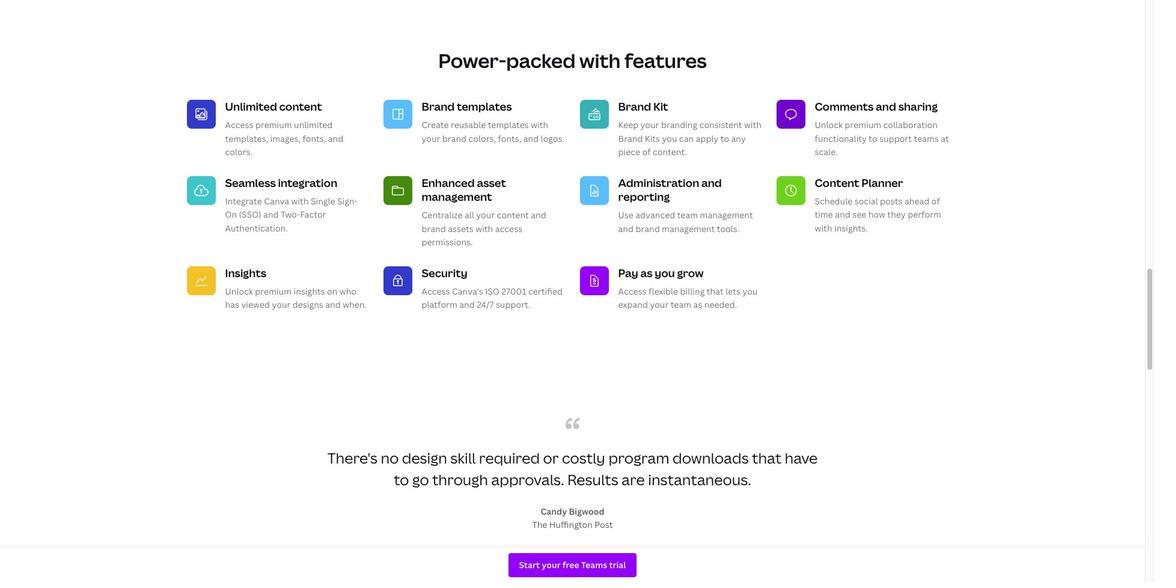 Task type: describe. For each thing, give the bounding box(es) containing it.
skill
[[451, 448, 476, 468]]

instantaneous.
[[648, 469, 751, 489]]

fonts, inside brand templates create reusable templates with your brand colors, fonts, and logos.
[[498, 133, 521, 144]]

pay as you grow access flexible billing that lets you expand your team as needed.
[[618, 266, 758, 310]]

that inside there's no design skill required or costly program downloads that have to go through approvals. results are instantaneous.
[[752, 448, 782, 468]]

support
[[880, 133, 912, 144]]

you for your
[[662, 133, 677, 144]]

1 vertical spatial management
[[700, 209, 753, 221]]

grow
[[677, 266, 704, 280]]

are
[[622, 469, 645, 489]]

integration
[[278, 175, 337, 190]]

apply
[[696, 133, 719, 144]]

the
[[532, 519, 547, 530]]

premium inside insights unlock premium insights on who has viewed your designs and when.
[[255, 286, 292, 297]]

they
[[888, 209, 906, 220]]

reusable
[[451, 119, 486, 131]]

design
[[402, 448, 447, 468]]

integrate
[[225, 195, 262, 207]]

unlimited
[[225, 99, 277, 114]]

content.
[[653, 146, 687, 158]]

ahead
[[905, 195, 930, 207]]

your inside the enhanced asset management centralize all your content and brand assets with access permissions.
[[476, 209, 495, 221]]

viewed
[[241, 299, 270, 310]]

and inside the security access canva's iso 27001 certified platform and 24/7 support.
[[459, 299, 475, 310]]

canva's
[[452, 286, 483, 297]]

results
[[568, 469, 618, 489]]

security access canva's iso 27001 certified platform and 24/7 support.
[[422, 266, 563, 310]]

needed.
[[705, 299, 737, 310]]

and inside brand templates create reusable templates with your brand colors, fonts, and logos.
[[523, 133, 539, 144]]

with inside 'brand kit keep your branding consistent with brand kits you can apply to any piece of content.'
[[744, 119, 762, 131]]

and inside insights unlock premium insights on who has viewed your designs and when.
[[325, 299, 341, 310]]

fonts, inside the unlimited content access premium unlimited templates, images, fonts, and colors.
[[303, 133, 326, 144]]

downloads
[[673, 448, 749, 468]]

two-
[[281, 209, 300, 220]]

0 vertical spatial templates
[[457, 99, 512, 114]]

consistent
[[700, 119, 742, 131]]

there's
[[328, 448, 378, 468]]

planner
[[862, 175, 903, 190]]

time
[[815, 209, 833, 220]]

seamless integration integrate canva with single sign- on (sso) and two-factor authentication.
[[225, 175, 358, 234]]

pay
[[618, 266, 638, 280]]

content planner schedule social posts ahead of time and see how they perform with insights.
[[815, 175, 942, 234]]

access inside pay as you grow access flexible billing that lets you expand your team as needed.
[[618, 286, 647, 297]]

your inside brand templates create reusable templates with your brand colors, fonts, and logos.
[[422, 133, 440, 144]]

brand for brand kit
[[618, 99, 651, 114]]

support.
[[496, 299, 531, 310]]

security
[[422, 266, 468, 280]]

have
[[785, 448, 818, 468]]

asset
[[477, 175, 506, 190]]

1 horizontal spatial as
[[694, 299, 702, 310]]

access inside the unlimited content access premium unlimited templates, images, fonts, and colors.
[[225, 119, 253, 131]]

templates,
[[225, 133, 268, 144]]

and inside comments and sharing unlock premium collaboration functionality to support teams at scale.
[[876, 99, 896, 114]]

colors.
[[225, 146, 253, 158]]

of inside content planner schedule social posts ahead of time and see how they perform with insights.
[[932, 195, 940, 207]]

premium inside the unlimited content access premium unlimited templates, images, fonts, and colors.
[[255, 119, 292, 131]]

insights.
[[834, 222, 868, 234]]

images,
[[270, 133, 301, 144]]

enhanced asset management centralize all your content and brand assets with access permissions.
[[422, 175, 546, 248]]

single
[[311, 195, 335, 207]]

and inside seamless integration integrate canva with single sign- on (sso) and two-factor authentication.
[[263, 209, 279, 220]]

factor
[[300, 209, 326, 220]]

enhanced
[[422, 175, 475, 190]]

collaboration
[[884, 119, 938, 131]]

approvals.
[[491, 469, 564, 489]]

2 vertical spatial management
[[662, 223, 715, 234]]

reporting
[[618, 189, 670, 204]]

access
[[495, 223, 523, 234]]

and inside content planner schedule social posts ahead of time and see how they perform with insights.
[[835, 209, 851, 220]]

costly
[[562, 448, 606, 468]]

billing
[[680, 286, 705, 297]]

brand up piece
[[618, 133, 643, 144]]

how
[[869, 209, 886, 220]]

all
[[465, 209, 474, 221]]

power-packed with features
[[438, 48, 707, 74]]

keep
[[618, 119, 639, 131]]

of inside 'brand kit keep your branding consistent with brand kits you can apply to any piece of content.'
[[642, 146, 651, 158]]

team inside 'administration and reporting use advanced team management and brand management tools.'
[[677, 209, 698, 221]]

expand
[[618, 299, 648, 310]]

who
[[340, 286, 357, 297]]

perform
[[908, 209, 942, 220]]

bigwood
[[569, 506, 605, 517]]

brand templates create reusable templates with your brand colors, fonts, and logos.
[[422, 99, 565, 144]]

tools.
[[717, 223, 740, 234]]

no
[[381, 448, 399, 468]]

see
[[853, 209, 867, 220]]

1 vertical spatial you
[[655, 266, 675, 280]]

24/7
[[477, 299, 494, 310]]

to inside comments and sharing unlock premium collaboration functionality to support teams at scale.
[[869, 133, 878, 144]]

your inside insights unlock premium insights on who has viewed your designs and when.
[[272, 299, 291, 310]]

access inside the security access canva's iso 27001 certified platform and 24/7 support.
[[422, 286, 450, 297]]

power-
[[438, 48, 506, 74]]

posts
[[880, 195, 903, 207]]

your inside 'brand kit keep your branding consistent with brand kits you can apply to any piece of content.'
[[641, 119, 659, 131]]

content inside the unlimited content access premium unlimited templates, images, fonts, and colors.
[[279, 99, 322, 114]]

27001
[[502, 286, 526, 297]]

brand inside brand templates create reusable templates with your brand colors, fonts, and logos.
[[442, 133, 467, 144]]

schedule
[[815, 195, 853, 207]]

colors,
[[469, 133, 496, 144]]

any
[[731, 133, 746, 144]]

0 horizontal spatial as
[[641, 266, 653, 280]]

kits
[[645, 133, 660, 144]]



Task type: locate. For each thing, give the bounding box(es) containing it.
your up kits
[[641, 119, 659, 131]]

that up the needed.
[[707, 286, 724, 297]]

with inside content planner schedule social posts ahead of time and see how they perform with insights.
[[815, 222, 832, 234]]

access up platform
[[422, 286, 450, 297]]

or
[[543, 448, 559, 468]]

authentication.
[[225, 222, 288, 234]]

brand
[[422, 99, 455, 114], [618, 99, 651, 114], [618, 133, 643, 144]]

0 horizontal spatial fonts,
[[303, 133, 326, 144]]

permissions.
[[422, 236, 473, 248]]

with
[[580, 48, 621, 74], [531, 119, 549, 131], [744, 119, 762, 131], [291, 195, 309, 207], [815, 222, 832, 234], [476, 223, 493, 234]]

program
[[609, 448, 670, 468]]

as
[[641, 266, 653, 280], [694, 299, 702, 310]]

on
[[225, 209, 237, 220]]

candy
[[541, 506, 567, 517]]

insights
[[294, 286, 325, 297]]

that inside pay as you grow access flexible billing that lets you expand your team as needed.
[[707, 286, 724, 297]]

your down create
[[422, 133, 440, 144]]

premium up functionality
[[845, 119, 882, 131]]

1 vertical spatial templates
[[488, 119, 529, 131]]

advanced
[[636, 209, 675, 221]]

assets
[[448, 223, 474, 234]]

you up flexible
[[655, 266, 675, 280]]

with inside the enhanced asset management centralize all your content and brand assets with access permissions.
[[476, 223, 493, 234]]

unlock up functionality
[[815, 119, 843, 131]]

1 horizontal spatial content
[[497, 209, 529, 221]]

kit
[[654, 99, 668, 114]]

content
[[279, 99, 322, 114], [497, 209, 529, 221]]

to inside there's no design skill required or costly program downloads that have to go through approvals. results are instantaneous.
[[394, 469, 409, 489]]

to
[[721, 133, 729, 144], [869, 133, 878, 144], [394, 469, 409, 489]]

brand kit keep your branding consistent with brand kits you can apply to any piece of content.
[[618, 99, 762, 158]]

premium up images,
[[255, 119, 292, 131]]

that left have
[[752, 448, 782, 468]]

unlock inside insights unlock premium insights on who has viewed your designs and when.
[[225, 286, 253, 297]]

packed
[[506, 48, 576, 74]]

1 horizontal spatial access
[[422, 286, 450, 297]]

access up templates,
[[225, 119, 253, 131]]

with right assets at the top of the page
[[476, 223, 493, 234]]

to left any
[[721, 133, 729, 144]]

0 horizontal spatial to
[[394, 469, 409, 489]]

with up logos.
[[531, 119, 549, 131]]

you
[[662, 133, 677, 144], [655, 266, 675, 280], [743, 286, 758, 297]]

and inside the unlimited content access premium unlimited templates, images, fonts, and colors.
[[328, 133, 343, 144]]

1 vertical spatial of
[[932, 195, 940, 207]]

seamless
[[225, 175, 276, 190]]

content inside the enhanced asset management centralize all your content and brand assets with access permissions.
[[497, 209, 529, 221]]

2 vertical spatial you
[[743, 286, 758, 297]]

sign-
[[337, 195, 358, 207]]

content up access
[[497, 209, 529, 221]]

brand for brand templates
[[422, 99, 455, 114]]

2 horizontal spatial access
[[618, 286, 647, 297]]

you inside 'brand kit keep your branding consistent with brand kits you can apply to any piece of content.'
[[662, 133, 677, 144]]

you for grow
[[743, 286, 758, 297]]

0 horizontal spatial access
[[225, 119, 253, 131]]

brand for enhanced asset management
[[422, 223, 446, 234]]

premium inside comments and sharing unlock premium collaboration functionality to support teams at scale.
[[845, 119, 882, 131]]

with up any
[[744, 119, 762, 131]]

1 vertical spatial as
[[694, 299, 702, 310]]

when.
[[343, 299, 367, 310]]

content
[[815, 175, 860, 190]]

team down billing
[[671, 299, 692, 310]]

management up tools.
[[700, 209, 753, 221]]

fonts,
[[303, 133, 326, 144], [498, 133, 521, 144]]

0 vertical spatial unlock
[[815, 119, 843, 131]]

and inside the enhanced asset management centralize all your content and brand assets with access permissions.
[[531, 209, 546, 221]]

comments and sharing unlock premium collaboration functionality to support teams at scale.
[[815, 99, 949, 158]]

1 horizontal spatial fonts,
[[498, 133, 521, 144]]

1 horizontal spatial that
[[752, 448, 782, 468]]

0 horizontal spatial that
[[707, 286, 724, 297]]

your
[[641, 119, 659, 131], [422, 133, 440, 144], [476, 209, 495, 221], [272, 299, 291, 310], [650, 299, 669, 310]]

1 vertical spatial content
[[497, 209, 529, 221]]

centralize
[[422, 209, 463, 221]]

0 vertical spatial team
[[677, 209, 698, 221]]

1 fonts, from the left
[[303, 133, 326, 144]]

brand inside the enhanced asset management centralize all your content and brand assets with access permissions.
[[422, 223, 446, 234]]

0 horizontal spatial unlock
[[225, 286, 253, 297]]

management down advanced
[[662, 223, 715, 234]]

to left support at the top right of page
[[869, 133, 878, 144]]

content up unlimited
[[279, 99, 322, 114]]

on
[[327, 286, 338, 297]]

as right pay
[[641, 266, 653, 280]]

sharing
[[899, 99, 938, 114]]

1 vertical spatial that
[[752, 448, 782, 468]]

access up expand
[[618, 286, 647, 297]]

candy bigwood the huffington post
[[532, 506, 613, 530]]

unlimited
[[294, 119, 333, 131]]

of down kits
[[642, 146, 651, 158]]

of
[[642, 146, 651, 158], [932, 195, 940, 207]]

with inside brand templates create reusable templates with your brand colors, fonts, and logos.
[[531, 119, 549, 131]]

you up content.
[[662, 133, 677, 144]]

premium up viewed
[[255, 286, 292, 297]]

unlock up the has at the left bottom of the page
[[225, 286, 253, 297]]

team right advanced
[[677, 209, 698, 221]]

0 vertical spatial you
[[662, 133, 677, 144]]

required
[[479, 448, 540, 468]]

1 horizontal spatial of
[[932, 195, 940, 207]]

social
[[855, 195, 878, 207]]

team inside pay as you grow access flexible billing that lets you expand your team as needed.
[[671, 299, 692, 310]]

brand down centralize
[[422, 223, 446, 234]]

has
[[225, 299, 239, 310]]

of up 'perform'
[[932, 195, 940, 207]]

0 vertical spatial that
[[707, 286, 724, 297]]

and
[[876, 99, 896, 114], [328, 133, 343, 144], [523, 133, 539, 144], [702, 175, 722, 190], [263, 209, 279, 220], [835, 209, 851, 220], [531, 209, 546, 221], [618, 223, 634, 234], [325, 299, 341, 310], [459, 299, 475, 310]]

with inside seamless integration integrate canva with single sign- on (sso) and two-factor authentication.
[[291, 195, 309, 207]]

unlimited content access premium unlimited templates, images, fonts, and colors.
[[225, 99, 343, 158]]

post
[[595, 519, 613, 530]]

with right packed
[[580, 48, 621, 74]]

0 vertical spatial management
[[422, 189, 492, 204]]

to inside 'brand kit keep your branding consistent with brand kits you can apply to any piece of content.'
[[721, 133, 729, 144]]

2 fonts, from the left
[[498, 133, 521, 144]]

1 vertical spatial team
[[671, 299, 692, 310]]

brand down advanced
[[636, 223, 660, 234]]

lets
[[726, 286, 741, 297]]

canva
[[264, 195, 289, 207]]

management inside the enhanced asset management centralize all your content and brand assets with access permissions.
[[422, 189, 492, 204]]

administration
[[618, 175, 699, 190]]

as down billing
[[694, 299, 702, 310]]

with down time
[[815, 222, 832, 234]]

1 vertical spatial unlock
[[225, 286, 253, 297]]

templates up colors,
[[488, 119, 529, 131]]

management
[[422, 189, 492, 204], [700, 209, 753, 221], [662, 223, 715, 234]]

0 horizontal spatial of
[[642, 146, 651, 158]]

2 horizontal spatial to
[[869, 133, 878, 144]]

flexible
[[649, 286, 678, 297]]

administration and reporting use advanced team management and brand management tools.
[[618, 175, 753, 234]]

your right all at the top left
[[476, 209, 495, 221]]

0 vertical spatial content
[[279, 99, 322, 114]]

piece
[[618, 146, 640, 158]]

brand
[[442, 133, 467, 144], [422, 223, 446, 234], [636, 223, 660, 234]]

you right lets
[[743, 286, 758, 297]]

to left go
[[394, 469, 409, 489]]

through
[[432, 469, 488, 489]]

features
[[625, 48, 707, 74]]

insights unlock premium insights on who has viewed your designs and when.
[[225, 266, 367, 310]]

fonts, right colors,
[[498, 133, 521, 144]]

quotation mark image
[[565, 417, 580, 429]]

your inside pay as you grow access flexible billing that lets you expand your team as needed.
[[650, 299, 669, 310]]

your right viewed
[[272, 299, 291, 310]]

unlock inside comments and sharing unlock premium collaboration functionality to support teams at scale.
[[815, 119, 843, 131]]

at
[[941, 133, 949, 144]]

brand for administration and reporting
[[636, 223, 660, 234]]

designs
[[293, 299, 323, 310]]

brand up keep
[[618, 99, 651, 114]]

templates up the reusable
[[457, 99, 512, 114]]

0 vertical spatial of
[[642, 146, 651, 158]]

can
[[679, 133, 694, 144]]

use
[[618, 209, 634, 221]]

brand inside brand templates create reusable templates with your brand colors, fonts, and logos.
[[422, 99, 455, 114]]

certified
[[528, 286, 563, 297]]

that
[[707, 286, 724, 297], [752, 448, 782, 468]]

templates
[[457, 99, 512, 114], [488, 119, 529, 131]]

brand inside 'administration and reporting use advanced team management and brand management tools.'
[[636, 223, 660, 234]]

1 horizontal spatial unlock
[[815, 119, 843, 131]]

0 horizontal spatial content
[[279, 99, 322, 114]]

platform
[[422, 299, 457, 310]]

go
[[412, 469, 429, 489]]

there's no design skill required or costly program downloads that have to go through approvals. results are instantaneous.
[[328, 448, 818, 489]]

with up two-
[[291, 195, 309, 207]]

insights
[[225, 266, 266, 280]]

comments
[[815, 99, 874, 114]]

0 vertical spatial as
[[641, 266, 653, 280]]

logos.
[[541, 133, 565, 144]]

branding
[[661, 119, 698, 131]]

brand down the reusable
[[442, 133, 467, 144]]

scale.
[[815, 146, 838, 158]]

iso
[[485, 286, 500, 297]]

fonts, down unlimited
[[303, 133, 326, 144]]

your down flexible
[[650, 299, 669, 310]]

brand up create
[[422, 99, 455, 114]]

1 horizontal spatial to
[[721, 133, 729, 144]]

teams
[[914, 133, 939, 144]]

management up all at the top left
[[422, 189, 492, 204]]

create
[[422, 119, 449, 131]]



Task type: vqa. For each thing, say whether or not it's contained in the screenshot.
Unlock inside comments and sharing unlock premium collaboration functionality to support teams at scale.
yes



